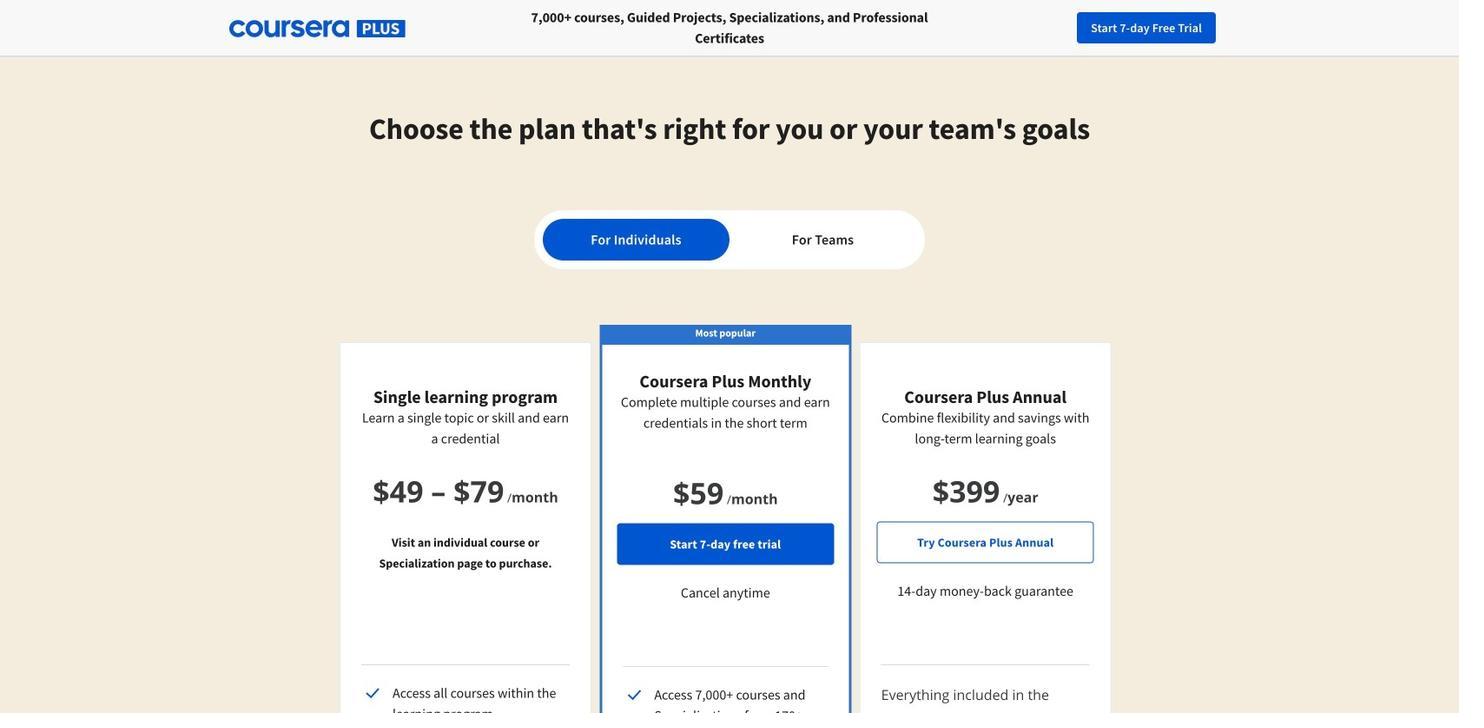 Task type: locate. For each thing, give the bounding box(es) containing it.
None search field
[[239, 11, 656, 46]]

price comparison tab tab list
[[543, 219, 917, 261]]



Task type: describe. For each thing, give the bounding box(es) containing it.
coursera plus image
[[229, 20, 406, 37]]



Task type: vqa. For each thing, say whether or not it's contained in the screenshot.
Price comparison tab tab list
yes



